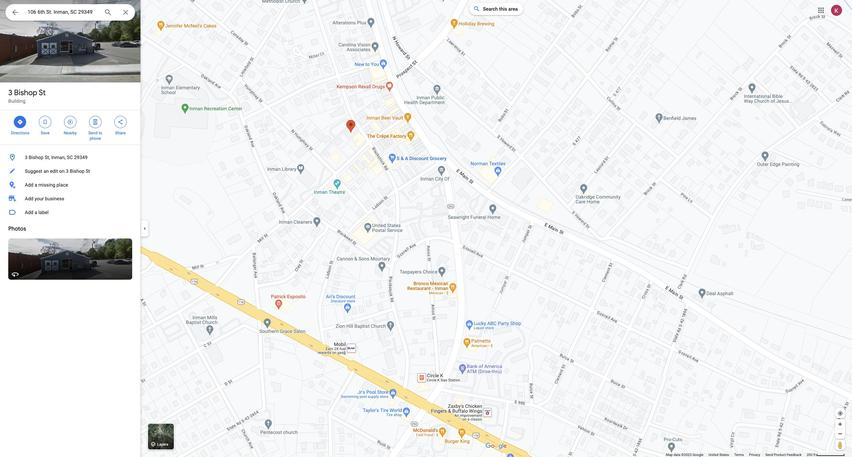 Task type: vqa. For each thing, say whether or not it's contained in the screenshot.
stop corresponding to Dec
no



Task type: describe. For each thing, give the bounding box(es) containing it.
states
[[719, 454, 729, 458]]

missing
[[38, 182, 55, 188]]

united
[[709, 454, 719, 458]]


[[92, 118, 98, 126]]


[[117, 118, 123, 126]]

privacy button
[[749, 453, 760, 458]]

place
[[56, 182, 68, 188]]

send to phone
[[88, 131, 102, 141]]

layers
[[157, 443, 168, 448]]

add a label button
[[0, 206, 140, 220]]

google
[[693, 454, 704, 458]]


[[42, 118, 48, 126]]

add for add your business
[[25, 196, 33, 202]]

an
[[44, 169, 49, 174]]

3 bishop st building
[[8, 88, 46, 104]]

send for send to phone
[[88, 131, 98, 136]]

terms button
[[734, 453, 744, 458]]

photos
[[8, 226, 26, 233]]

on
[[59, 169, 65, 174]]

save
[[41, 131, 50, 136]]

106 6th St. Inman, SC 29349 field
[[6, 4, 135, 21]]

add a label
[[25, 210, 49, 216]]

phone
[[90, 136, 101, 141]]

bishop inside button
[[70, 169, 84, 174]]

add for add a missing place
[[25, 182, 33, 188]]

zoom in image
[[838, 422, 843, 428]]

3 for st,
[[25, 155, 28, 160]]

search this area button
[[469, 3, 523, 15]]

nearby
[[64, 131, 77, 136]]

area
[[508, 6, 518, 12]]

directions
[[11, 131, 29, 136]]

label
[[38, 210, 49, 216]]

google account: kenny nguyen  
(kenny.nguyen@adept.ai) image
[[831, 5, 842, 16]]

show your location image
[[837, 411, 844, 417]]

200 ft button
[[807, 454, 845, 458]]

product
[[774, 454, 786, 458]]


[[17, 118, 23, 126]]

feedback
[[787, 454, 802, 458]]

ft
[[814, 454, 816, 458]]

sc
[[67, 155, 73, 160]]

inman,
[[51, 155, 66, 160]]

edit
[[50, 169, 58, 174]]

footer inside google maps element
[[666, 453, 807, 458]]

st inside 3 bishop st building
[[39, 88, 46, 98]]

suggest
[[25, 169, 42, 174]]

200 ft
[[807, 454, 816, 458]]

data
[[674, 454, 681, 458]]



Task type: locate. For each thing, give the bounding box(es) containing it.
1 vertical spatial send
[[765, 454, 773, 458]]

suggest an edit on 3 bishop st
[[25, 169, 90, 174]]

a for missing
[[35, 182, 37, 188]]

©2023
[[681, 454, 692, 458]]

None field
[[28, 8, 98, 16]]

none field inside 106 6th st. inman, sc 29349 field
[[28, 8, 98, 16]]

building
[[8, 98, 26, 104]]

2 vertical spatial bishop
[[70, 169, 84, 174]]

0 vertical spatial send
[[88, 131, 98, 136]]

1 vertical spatial st
[[86, 169, 90, 174]]

search this area
[[483, 6, 518, 12]]

3 bishop st main content
[[0, 0, 140, 458]]

to
[[99, 131, 102, 136]]

footer
[[666, 453, 807, 458]]

add left label
[[25, 210, 33, 216]]

send
[[88, 131, 98, 136], [765, 454, 773, 458]]

add inside "link"
[[25, 196, 33, 202]]

zoom out image
[[838, 432, 843, 437]]

0 vertical spatial add
[[25, 182, 33, 188]]

united states button
[[709, 453, 729, 458]]

 search field
[[6, 4, 135, 22]]

suggest an edit on 3 bishop st button
[[0, 165, 140, 178]]

0 vertical spatial 3
[[8, 88, 12, 98]]

send up phone
[[88, 131, 98, 136]]

send for send product feedback
[[765, 454, 773, 458]]

3 inside suggest an edit on 3 bishop st button
[[66, 169, 69, 174]]

 button
[[6, 4, 25, 22]]

bishop inside 3 bishop st building
[[14, 88, 37, 98]]

1 vertical spatial a
[[35, 210, 37, 216]]

1 horizontal spatial 3
[[25, 155, 28, 160]]

add a missing place button
[[0, 178, 140, 192]]

3
[[8, 88, 12, 98], [25, 155, 28, 160], [66, 169, 69, 174]]

0 vertical spatial st
[[39, 88, 46, 98]]

your
[[35, 196, 44, 202]]


[[67, 118, 73, 126]]

privacy
[[749, 454, 760, 458]]

2 add from the top
[[25, 196, 33, 202]]

st
[[39, 88, 46, 98], [86, 169, 90, 174]]

add your business
[[25, 196, 64, 202]]

terms
[[734, 454, 744, 458]]

send inside button
[[765, 454, 773, 458]]

1 horizontal spatial send
[[765, 454, 773, 458]]

add left your
[[25, 196, 33, 202]]

search
[[483, 6, 498, 12]]

bishop for st,
[[29, 155, 43, 160]]

1 add from the top
[[25, 182, 33, 188]]

2 horizontal spatial 3
[[66, 169, 69, 174]]

0 vertical spatial bishop
[[14, 88, 37, 98]]

st up 
[[39, 88, 46, 98]]

send product feedback
[[765, 454, 802, 458]]

bishop down 29349
[[70, 169, 84, 174]]

actions for 3 bishop st region
[[0, 111, 140, 145]]

a for label
[[35, 210, 37, 216]]

collapse side panel image
[[141, 225, 148, 233]]

1 vertical spatial bishop
[[29, 155, 43, 160]]

29349
[[74, 155, 88, 160]]

send left 'product' in the bottom right of the page
[[765, 454, 773, 458]]

2 a from the top
[[35, 210, 37, 216]]

0 vertical spatial a
[[35, 182, 37, 188]]

st inside button
[[86, 169, 90, 174]]

1 horizontal spatial st
[[86, 169, 90, 174]]

2 vertical spatial 3
[[66, 169, 69, 174]]

send product feedback button
[[765, 453, 802, 458]]

1 vertical spatial add
[[25, 196, 33, 202]]

3 add from the top
[[25, 210, 33, 216]]

2 vertical spatial add
[[25, 210, 33, 216]]

business
[[45, 196, 64, 202]]

united states
[[709, 454, 729, 458]]

share
[[115, 131, 126, 136]]

footer containing map data ©2023 google
[[666, 453, 807, 458]]

st,
[[45, 155, 50, 160]]

add for add a label
[[25, 210, 33, 216]]

send inside 'send to phone'
[[88, 131, 98, 136]]

add your business link
[[0, 192, 140, 206]]

3 for st
[[8, 88, 12, 98]]

bishop
[[14, 88, 37, 98], [29, 155, 43, 160], [70, 169, 84, 174]]

bishop up building
[[14, 88, 37, 98]]

3 right on
[[66, 169, 69, 174]]

a
[[35, 182, 37, 188], [35, 210, 37, 216]]

show street view coverage image
[[835, 441, 845, 451]]

200
[[807, 454, 813, 458]]

3 up building
[[8, 88, 12, 98]]

a left "missing" at the top of the page
[[35, 182, 37, 188]]

3 inside 3 bishop st, inman, sc 29349 button
[[25, 155, 28, 160]]

0 horizontal spatial st
[[39, 88, 46, 98]]

1 vertical spatial 3
[[25, 155, 28, 160]]

map
[[666, 454, 673, 458]]

bishop inside button
[[29, 155, 43, 160]]

3 bishop st, inman, sc 29349 button
[[0, 151, 140, 165]]

a left label
[[35, 210, 37, 216]]

0 horizontal spatial 3
[[8, 88, 12, 98]]

this
[[499, 6, 507, 12]]

add
[[25, 182, 33, 188], [25, 196, 33, 202], [25, 210, 33, 216]]

add down suggest
[[25, 182, 33, 188]]

bishop for st
[[14, 88, 37, 98]]


[[11, 8, 19, 17]]

3 bishop st, inman, sc 29349
[[25, 155, 88, 160]]

bishop left st,
[[29, 155, 43, 160]]

0 horizontal spatial send
[[88, 131, 98, 136]]

map data ©2023 google
[[666, 454, 704, 458]]

3 up suggest
[[25, 155, 28, 160]]

google maps element
[[0, 0, 852, 458]]

1 a from the top
[[35, 182, 37, 188]]

st down 29349
[[86, 169, 90, 174]]

3 inside 3 bishop st building
[[8, 88, 12, 98]]

add a missing place
[[25, 182, 68, 188]]



